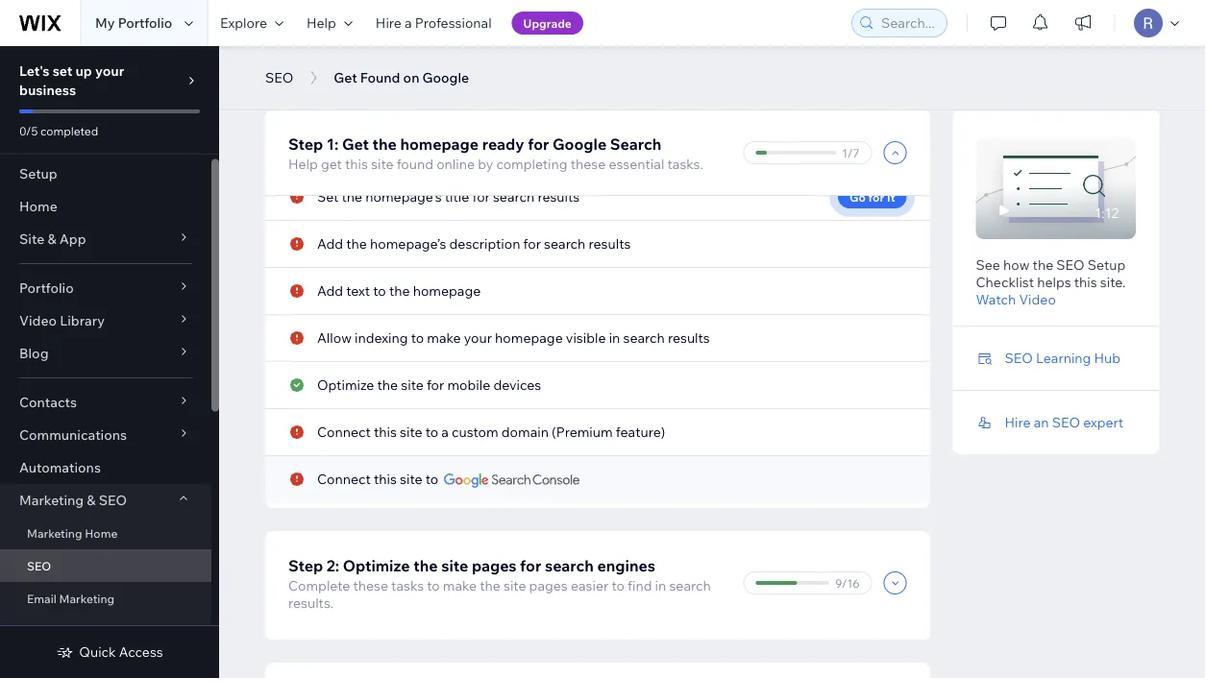 Task type: describe. For each thing, give the bounding box(es) containing it.
site.
[[1101, 274, 1126, 291]]

learning
[[1036, 350, 1092, 367]]

seo button
[[256, 63, 303, 92]]

for inside step 2: optimize the site pages for search engines complete these tasks to make the site pages easier to find in search results.
[[520, 557, 542, 576]]

allow indexing to make your homepage visible in search results
[[317, 330, 710, 347]]

automations
[[19, 460, 101, 476]]

add text to the homepage button
[[317, 283, 481, 300]]

get
[[321, 156, 342, 173]]

search inside 'dropdown button'
[[623, 330, 665, 347]]

communications button
[[0, 419, 212, 452]]

0 vertical spatial pages
[[472, 557, 517, 576]]

automations link
[[0, 452, 212, 485]]

professional
[[415, 14, 492, 31]]

results for set the homepage's title for search results
[[538, 188, 580, 205]]

homepage's for title
[[366, 188, 442, 205]]

let's
[[19, 62, 50, 79]]

email marketing link
[[0, 583, 212, 615]]

access
[[119, 644, 163, 661]]

help inside step 1: get the homepage ready for google search help get this site found online by completing these essential tasks.
[[288, 156, 318, 173]]

set
[[53, 62, 72, 79]]

let's set up your business
[[19, 62, 124, 99]]

blog button
[[0, 337, 212, 370]]

visible
[[566, 330, 606, 347]]

0 vertical spatial home
[[19, 198, 57, 215]]

the inside see how the seo setup checklist helps this site. watch video
[[1033, 257, 1054, 274]]

1:12 button
[[976, 138, 1136, 239]]

make inside allow indexing to make your homepage visible in search results 'dropdown button'
[[427, 330, 461, 347]]

ready
[[482, 135, 525, 154]]

step 2: optimize the site pages for search engines complete these tasks to make the site pages easier to find in search results.
[[288, 557, 711, 612]]

indexing
[[355, 330, 408, 347]]

2 ruby from the left
[[636, 43, 664, 57]]

site & app
[[19, 231, 86, 248]]

completing
[[496, 156, 568, 173]]

marketing & seo
[[19, 492, 127, 509]]

find
[[628, 578, 652, 595]]

seo learning hub
[[1005, 350, 1121, 367]]

the inside dropdown button
[[342, 188, 363, 205]]

marketing inside email marketing link
[[59, 592, 115, 606]]

this inside step 1: get the homepage ready for google search help get this site found online by completing these essential tasks.
[[345, 156, 368, 173]]

seo inside see how the seo setup checklist helps this site. watch video
[[1057, 257, 1085, 274]]

connect for connect this site to a custom domain (premium feature)
[[317, 424, 371, 441]]

the inside step 1: get the homepage ready for google search help get this site found online by completing these essential tasks.
[[372, 135, 397, 154]]

your inside let's set up your business
[[95, 62, 124, 79]]

homepage inside 'dropdown button'
[[495, 330, 563, 347]]

facebook
[[27, 624, 80, 639]]

description
[[449, 236, 521, 252]]

library
[[60, 312, 105, 329]]

go for it
[[850, 190, 896, 204]]

upgrade button
[[512, 12, 583, 35]]

watch
[[976, 291, 1016, 308]]

set the homepage's title for search results button
[[317, 188, 580, 206]]

business or brand name : ruby oranges
[[288, 43, 505, 57]]

connect this site to a custom domain (premium feature)
[[317, 424, 666, 441]]

1 vertical spatial home
[[85, 526, 118, 541]]

1/7
[[842, 146, 860, 160]]

in inside step 2: optimize the site pages for search engines complete these tasks to make the site pages easier to find in search results.
[[655, 578, 667, 595]]

site inside step 1: get the homepage ready for google search help get this site found online by completing these essential tasks.
[[371, 156, 394, 173]]

0 horizontal spatial a
[[405, 14, 412, 31]]

to inside 'dropdown button'
[[411, 330, 424, 347]]

devices
[[494, 377, 541, 394]]

to right "tasks"
[[427, 578, 440, 595]]

add for add text to the homepage
[[317, 283, 343, 299]]

setup inside sidebar element
[[19, 165, 57, 182]]

& for site
[[47, 231, 56, 248]]

easier
[[571, 578, 609, 595]]

keywords : oranges, ruby oranges
[[524, 43, 713, 57]]

custom
[[452, 424, 499, 441]]

domain
[[502, 424, 549, 441]]

email marketing
[[27, 592, 115, 606]]

seo learning hub link
[[1005, 350, 1121, 367]]

1 horizontal spatial portfolio
[[118, 14, 172, 31]]

video inside dropdown button
[[19, 312, 57, 329]]

allow indexing to make your homepage visible in search results button
[[317, 330, 710, 347]]

facebook & instagram ads link
[[0, 615, 212, 648]]

for inside 'dropdown button'
[[427, 377, 444, 394]]

portfolio inside dropdown button
[[19, 280, 74, 297]]

results.
[[288, 595, 334, 612]]

connect this site to
[[317, 471, 438, 488]]

1 : from the left
[[423, 43, 426, 57]]

homepage for get
[[400, 135, 479, 154]]

quick
[[79, 644, 116, 661]]

2:
[[327, 557, 340, 576]]

video library button
[[0, 305, 212, 337]]

optimize the site for mobile devices button
[[317, 377, 541, 394]]

connect this site to a custom domain (premium feature) button
[[317, 424, 666, 441]]

marketing for marketing & seo
[[19, 492, 84, 509]]

make inside step 2: optimize the site pages for search engines complete these tasks to make the site pages easier to find in search results.
[[443, 578, 477, 595]]

this inside see how the seo setup checklist helps this site. watch video
[[1075, 274, 1098, 291]]

in inside 'dropdown button'
[[609, 330, 620, 347]]

explore
[[220, 14, 267, 31]]

set
[[317, 188, 339, 205]]

1 horizontal spatial pages
[[529, 578, 568, 595]]

marketing home
[[27, 526, 118, 541]]

& for marketing
[[87, 492, 96, 509]]

see how the seo setup checklist helps this site. watch video
[[976, 257, 1126, 308]]

instagram
[[93, 624, 149, 639]]

0/5 completed
[[19, 124, 98, 138]]

app
[[59, 231, 86, 248]]

hire an seo expert link
[[1005, 414, 1124, 431]]

hire a professional
[[376, 14, 492, 31]]

see
[[976, 257, 1001, 274]]

marketing home link
[[0, 517, 212, 550]]

found
[[360, 69, 400, 86]]

marketing for marketing home
[[27, 526, 82, 541]]

quick access
[[79, 644, 163, 661]]

help inside help button
[[307, 14, 336, 31]]

seo link
[[0, 550, 212, 583]]

a inside dropdown button
[[441, 424, 449, 441]]

setup inside see how the seo setup checklist helps this site. watch video
[[1088, 257, 1126, 274]]

& for facebook
[[83, 624, 91, 639]]

oranges,
[[584, 43, 633, 57]]

the up text
[[346, 236, 367, 252]]

2 oranges from the left
[[666, 43, 713, 57]]

site & app button
[[0, 223, 212, 256]]

seo inside button
[[265, 69, 294, 86]]

go
[[850, 190, 866, 204]]

your inside 'dropdown button'
[[464, 330, 492, 347]]



Task type: vqa. For each thing, say whether or not it's contained in the screenshot.
Gary Orlando image to the right
no



Task type: locate. For each thing, give the bounding box(es) containing it.
0 horizontal spatial video
[[19, 312, 57, 329]]

in right find
[[655, 578, 667, 595]]

in
[[609, 330, 620, 347], [655, 578, 667, 595]]

1 horizontal spatial home
[[85, 526, 118, 541]]

step for step 1: get the homepage ready for google search
[[288, 135, 323, 154]]

add left text
[[317, 283, 343, 299]]

keywords
[[524, 43, 578, 57]]

a left custom
[[441, 424, 449, 441]]

1 vertical spatial hire
[[1005, 414, 1031, 431]]

0 vertical spatial connect
[[317, 424, 371, 441]]

portfolio right my
[[118, 14, 172, 31]]

0 vertical spatial these
[[571, 156, 606, 173]]

oranges down professional
[[459, 43, 505, 57]]

homepage's inside dropdown button
[[366, 188, 442, 205]]

0 vertical spatial homepage's
[[366, 188, 442, 205]]

marketing up facebook & instagram ads
[[59, 592, 115, 606]]

for down ic google "image"
[[520, 557, 542, 576]]

the right text
[[389, 283, 410, 299]]

1 vertical spatial &
[[87, 492, 96, 509]]

0 vertical spatial &
[[47, 231, 56, 248]]

2 horizontal spatial results
[[668, 330, 710, 347]]

1 vertical spatial portfolio
[[19, 280, 74, 297]]

get found on google button
[[324, 63, 479, 92]]

go for it button
[[838, 186, 907, 209]]

portfolio
[[118, 14, 172, 31], [19, 280, 74, 297]]

google up completing
[[553, 135, 607, 154]]

1 vertical spatial results
[[589, 236, 631, 252]]

1 horizontal spatial oranges
[[666, 43, 713, 57]]

hire an seo expert
[[1005, 414, 1124, 431]]

make right "tasks"
[[443, 578, 477, 595]]

video
[[1019, 291, 1056, 308], [19, 312, 57, 329]]

business
[[288, 43, 338, 57]]

make up optimize the site for mobile devices
[[427, 330, 461, 347]]

for inside button
[[869, 190, 885, 204]]

1 vertical spatial optimize
[[343, 557, 410, 576]]

engines
[[597, 557, 656, 576]]

1 connect from the top
[[317, 424, 371, 441]]

seo inside popup button
[[99, 492, 127, 509]]

seo up 'email'
[[27, 559, 51, 573]]

0 vertical spatial get
[[334, 69, 357, 86]]

results
[[538, 188, 580, 205], [589, 236, 631, 252], [668, 330, 710, 347]]

step for step 2: optimize the site pages for search engines
[[288, 557, 323, 576]]

by
[[478, 156, 493, 173]]

:
[[423, 43, 426, 57], [578, 43, 581, 57]]

step 2: optimize the site pages for search engines heading
[[288, 555, 732, 578]]

homepage
[[400, 135, 479, 154], [413, 283, 481, 299], [495, 330, 563, 347]]

0 horizontal spatial oranges
[[459, 43, 505, 57]]

step inside step 2: optimize the site pages for search engines complete these tasks to make the site pages easier to find in search results.
[[288, 557, 323, 576]]

optimize up "tasks"
[[343, 557, 410, 576]]

marketing down marketing & seo in the left bottom of the page
[[27, 526, 82, 541]]

text
[[346, 283, 370, 299]]

ic google image
[[444, 471, 580, 488]]

0 horizontal spatial setup
[[19, 165, 57, 182]]

1 vertical spatial marketing
[[27, 526, 82, 541]]

upgrade
[[524, 16, 572, 30]]

1 vertical spatial a
[[441, 424, 449, 441]]

0 vertical spatial in
[[609, 330, 620, 347]]

& down the automations 'link'
[[87, 492, 96, 509]]

a up name
[[405, 14, 412, 31]]

setup
[[19, 165, 57, 182], [1088, 257, 1126, 274]]

1 vertical spatial make
[[443, 578, 477, 595]]

hire a professional link
[[364, 0, 503, 46]]

1 step from the top
[[288, 135, 323, 154]]

get inside button
[[334, 69, 357, 86]]

0 vertical spatial homepage
[[400, 135, 479, 154]]

1 horizontal spatial hire
[[1005, 414, 1031, 431]]

title
[[445, 188, 469, 205]]

add the homepage's description for search results button
[[317, 236, 631, 253]]

1:
[[327, 135, 339, 154]]

hire up business or brand name : ruby oranges
[[376, 14, 402, 31]]

in right visible
[[609, 330, 620, 347]]

essential
[[609, 156, 665, 173]]

0 horizontal spatial hire
[[376, 14, 402, 31]]

0 horizontal spatial results
[[538, 188, 580, 205]]

ruby
[[428, 43, 456, 57], [636, 43, 664, 57]]

seo up helps
[[1057, 257, 1085, 274]]

it
[[887, 190, 896, 204]]

oranges right "oranges,"
[[666, 43, 713, 57]]

step 1: get the homepage ready for google search help get this site found online by completing these essential tasks.
[[288, 135, 704, 173]]

1:12
[[1096, 205, 1119, 222]]

0 vertical spatial make
[[427, 330, 461, 347]]

to right indexing
[[411, 330, 424, 347]]

pages down ic google "image"
[[472, 557, 517, 576]]

1 horizontal spatial ruby
[[636, 43, 664, 57]]

homepage inside dropdown button
[[413, 283, 481, 299]]

search down completing
[[493, 188, 535, 205]]

the inside 'dropdown button'
[[377, 377, 398, 394]]

1 horizontal spatial setup
[[1088, 257, 1126, 274]]

your up mobile
[[464, 330, 492, 347]]

Search... field
[[876, 10, 941, 37]]

marketing inside 'marketing & seo' popup button
[[19, 492, 84, 509]]

hire for hire an seo expert
[[1005, 414, 1031, 431]]

or
[[340, 43, 352, 57]]

0 horizontal spatial ruby
[[428, 43, 456, 57]]

optimize down allow
[[317, 377, 374, 394]]

portfolio button
[[0, 272, 212, 305]]

step 1: get the homepage ready for google search heading
[[288, 133, 704, 156]]

video inside see how the seo setup checklist helps this site. watch video
[[1019, 291, 1056, 308]]

pages left the easier
[[529, 578, 568, 595]]

: left "oranges,"
[[578, 43, 581, 57]]

how
[[1004, 257, 1030, 274]]

to down 'connect this site to a custom domain (premium feature)' dropdown button at the bottom of page
[[426, 471, 438, 488]]

2 add from the top
[[317, 283, 343, 299]]

: down hire a professional
[[423, 43, 426, 57]]

2 vertical spatial results
[[668, 330, 710, 347]]

add for add the homepage's description for search results
[[317, 236, 343, 252]]

0 horizontal spatial these
[[353, 578, 388, 595]]

0 horizontal spatial :
[[423, 43, 426, 57]]

0 horizontal spatial your
[[95, 62, 124, 79]]

for inside dropdown button
[[472, 188, 490, 205]]

the right "set"
[[342, 188, 363, 205]]

google inside step 1: get the homepage ready for google search help get this site found online by completing these essential tasks.
[[553, 135, 607, 154]]

& inside dropdown button
[[47, 231, 56, 248]]

homepage up the online
[[400, 135, 479, 154]]

my
[[95, 14, 115, 31]]

results inside dropdown button
[[589, 236, 631, 252]]

optimize the site for mobile devices
[[317, 377, 541, 394]]

a
[[405, 14, 412, 31], [441, 424, 449, 441]]

the right "tasks"
[[480, 578, 501, 595]]

set the homepage's title for search results
[[317, 188, 580, 205]]

communications
[[19, 427, 127, 444]]

contacts
[[19, 394, 77, 411]]

add
[[317, 236, 343, 252], [317, 283, 343, 299]]

2 connect from the top
[[317, 471, 371, 488]]

results for add the homepage's description for search results
[[589, 236, 631, 252]]

google
[[423, 69, 469, 86], [553, 135, 607, 154]]

help button
[[295, 0, 364, 46]]

2 : from the left
[[578, 43, 581, 57]]

make
[[427, 330, 461, 347], [443, 578, 477, 595]]

results inside dropdown button
[[538, 188, 580, 205]]

on
[[403, 69, 420, 86]]

1 vertical spatial video
[[19, 312, 57, 329]]

these inside step 2: optimize the site pages for search engines complete these tasks to make the site pages easier to find in search results.
[[353, 578, 388, 595]]

marketing & seo button
[[0, 485, 212, 517]]

2 step from the top
[[288, 557, 323, 576]]

for inside dropdown button
[[524, 236, 541, 252]]

ruby down hire a professional
[[428, 43, 456, 57]]

marketing down 'automations'
[[19, 492, 84, 509]]

for left it
[[869, 190, 885, 204]]

the up "tasks"
[[414, 557, 438, 576]]

1 ruby from the left
[[428, 43, 456, 57]]

to left custom
[[426, 424, 438, 441]]

1 vertical spatial google
[[553, 135, 607, 154]]

hire left an
[[1005, 414, 1031, 431]]

0 vertical spatial help
[[307, 14, 336, 31]]

to right text
[[373, 283, 386, 299]]

1 vertical spatial homepage
[[413, 283, 481, 299]]

0 vertical spatial setup
[[19, 165, 57, 182]]

search inside dropdown button
[[544, 236, 586, 252]]

1 oranges from the left
[[459, 43, 505, 57]]

connect up the 2:
[[317, 471, 371, 488]]

this
[[345, 156, 368, 173], [1075, 274, 1098, 291], [374, 424, 397, 441], [374, 471, 397, 488]]

1 vertical spatial get
[[342, 135, 369, 154]]

0 vertical spatial step
[[288, 135, 323, 154]]

sidebar element
[[0, 46, 219, 679]]

for right title
[[472, 188, 490, 205]]

1 horizontal spatial in
[[655, 578, 667, 595]]

for left mobile
[[427, 377, 444, 394]]

complete
[[288, 578, 350, 595]]

1 horizontal spatial :
[[578, 43, 581, 57]]

0 vertical spatial portfolio
[[118, 14, 172, 31]]

1 vertical spatial connect
[[317, 471, 371, 488]]

setup link
[[0, 158, 212, 190]]

homepage for to
[[413, 283, 481, 299]]

get
[[334, 69, 357, 86], [342, 135, 369, 154]]

0 vertical spatial add
[[317, 236, 343, 252]]

search right the description
[[544, 236, 586, 252]]

add the homepage's description for search results
[[317, 236, 631, 252]]

0 vertical spatial results
[[538, 188, 580, 205]]

1 horizontal spatial google
[[553, 135, 607, 154]]

(premium
[[552, 424, 613, 441]]

optimize inside 'dropdown button'
[[317, 377, 374, 394]]

get right 1:
[[342, 135, 369, 154]]

1 vertical spatial these
[[353, 578, 388, 595]]

for right the description
[[524, 236, 541, 252]]

2 vertical spatial marketing
[[59, 592, 115, 606]]

1 horizontal spatial these
[[571, 156, 606, 173]]

for up completing
[[528, 135, 549, 154]]

0 horizontal spatial in
[[609, 330, 620, 347]]

home up the site
[[19, 198, 57, 215]]

these
[[571, 156, 606, 173], [353, 578, 388, 595]]

brand
[[355, 43, 388, 57]]

& up 'quick'
[[83, 624, 91, 639]]

1 vertical spatial your
[[464, 330, 492, 347]]

2 vertical spatial homepage
[[495, 330, 563, 347]]

video library
[[19, 312, 105, 329]]

name
[[390, 43, 423, 57]]

for inside step 1: get the homepage ready for google search help get this site found online by completing these essential tasks.
[[528, 135, 549, 154]]

homepage up devices
[[495, 330, 563, 347]]

marketing inside marketing home link
[[27, 526, 82, 541]]

seo left 'learning'
[[1005, 350, 1033, 367]]

search up the easier
[[545, 557, 594, 576]]

0 vertical spatial hire
[[376, 14, 402, 31]]

0 vertical spatial marketing
[[19, 492, 84, 509]]

1 vertical spatial add
[[317, 283, 343, 299]]

1 add from the top
[[317, 236, 343, 252]]

1 vertical spatial setup
[[1088, 257, 1126, 274]]

0 horizontal spatial portfolio
[[19, 280, 74, 297]]

2 vertical spatial &
[[83, 624, 91, 639]]

the up helps
[[1033, 257, 1054, 274]]

0 horizontal spatial pages
[[472, 557, 517, 576]]

setup down 0/5
[[19, 165, 57, 182]]

hire for hire a professional
[[376, 14, 402, 31]]

search right find
[[670, 578, 711, 595]]

0 horizontal spatial google
[[423, 69, 469, 86]]

connect for connect this site to
[[317, 471, 371, 488]]

0 horizontal spatial home
[[19, 198, 57, 215]]

these left "tasks"
[[353, 578, 388, 595]]

step up complete
[[288, 557, 323, 576]]

hire
[[376, 14, 402, 31], [1005, 414, 1031, 431]]

found
[[397, 156, 434, 173]]

seo right an
[[1052, 414, 1081, 431]]

blog
[[19, 345, 49, 362]]

optimize inside step 2: optimize the site pages for search engines complete these tasks to make the site pages easier to find in search results.
[[343, 557, 410, 576]]

& right the site
[[47, 231, 56, 248]]

quick access button
[[56, 644, 163, 661]]

1 horizontal spatial your
[[464, 330, 492, 347]]

connect up the connect this site to on the bottom
[[317, 424, 371, 441]]

expert
[[1084, 414, 1124, 431]]

1 vertical spatial pages
[[529, 578, 568, 595]]

1 vertical spatial help
[[288, 156, 318, 173]]

homepage's down found at the top
[[366, 188, 442, 205]]

to down engines
[[612, 578, 625, 595]]

1 horizontal spatial results
[[589, 236, 631, 252]]

google right on at the left
[[423, 69, 469, 86]]

seo down business
[[265, 69, 294, 86]]

search right visible
[[623, 330, 665, 347]]

0 vertical spatial a
[[405, 14, 412, 31]]

homepage's up add text to the homepage
[[370, 236, 446, 252]]

home down 'marketing & seo' popup button
[[85, 526, 118, 541]]

help up business
[[307, 14, 336, 31]]

0 vertical spatial video
[[1019, 291, 1056, 308]]

search
[[610, 135, 662, 154]]

the up found at the top
[[372, 135, 397, 154]]

1 horizontal spatial video
[[1019, 291, 1056, 308]]

step left 1:
[[288, 135, 323, 154]]

site inside 'dropdown button'
[[401, 377, 424, 394]]

your right up
[[95, 62, 124, 79]]

add down "set"
[[317, 236, 343, 252]]

setup up site.
[[1088, 257, 1126, 274]]

checklist
[[976, 274, 1035, 291]]

tasks.
[[668, 156, 704, 173]]

&
[[47, 231, 56, 248], [87, 492, 96, 509], [83, 624, 91, 639]]

& inside popup button
[[87, 492, 96, 509]]

email
[[27, 592, 57, 606]]

homepage inside step 1: get the homepage ready for google search help get this site found online by completing these essential tasks.
[[400, 135, 479, 154]]

1 horizontal spatial a
[[441, 424, 449, 441]]

search inside dropdown button
[[493, 188, 535, 205]]

homepage's inside dropdown button
[[370, 236, 446, 252]]

video up blog
[[19, 312, 57, 329]]

facebook & instagram ads
[[27, 624, 172, 639]]

0 vertical spatial optimize
[[317, 377, 374, 394]]

help left the get
[[288, 156, 318, 173]]

0 vertical spatial your
[[95, 62, 124, 79]]

results inside 'dropdown button'
[[668, 330, 710, 347]]

step inside step 1: get the homepage ready for google search help get this site found online by completing these essential tasks.
[[288, 135, 323, 154]]

the down indexing
[[377, 377, 398, 394]]

homepage's for description
[[370, 236, 446, 252]]

0/5
[[19, 124, 38, 138]]

ruby right "oranges,"
[[636, 43, 664, 57]]

these inside step 1: get the homepage ready for google search help get this site found online by completing these essential tasks.
[[571, 156, 606, 173]]

9/16
[[835, 576, 860, 591]]

site
[[371, 156, 394, 173], [401, 377, 424, 394], [400, 424, 423, 441], [400, 471, 423, 488], [441, 557, 469, 576], [504, 578, 526, 595]]

connect this site to button
[[317, 471, 438, 488]]

get inside step 1: get the homepage ready for google search help get this site found online by completing these essential tasks.
[[342, 135, 369, 154]]

video down helps
[[1019, 291, 1056, 308]]

1 vertical spatial homepage's
[[370, 236, 446, 252]]

1 vertical spatial step
[[288, 557, 323, 576]]

step
[[288, 135, 323, 154], [288, 557, 323, 576]]

up
[[75, 62, 92, 79]]

add text to the homepage
[[317, 283, 481, 299]]

hub
[[1095, 350, 1121, 367]]

0 vertical spatial google
[[423, 69, 469, 86]]

seo down the automations 'link'
[[99, 492, 127, 509]]

google inside button
[[423, 69, 469, 86]]

get down or
[[334, 69, 357, 86]]

homepage down add the homepage's description for search results dropdown button
[[413, 283, 481, 299]]

& inside "link"
[[83, 624, 91, 639]]

1 vertical spatial in
[[655, 578, 667, 595]]

these left the essential at right top
[[571, 156, 606, 173]]

mobile
[[447, 377, 491, 394]]

portfolio up the video library
[[19, 280, 74, 297]]

online
[[437, 156, 475, 173]]

helps
[[1038, 274, 1072, 291]]



